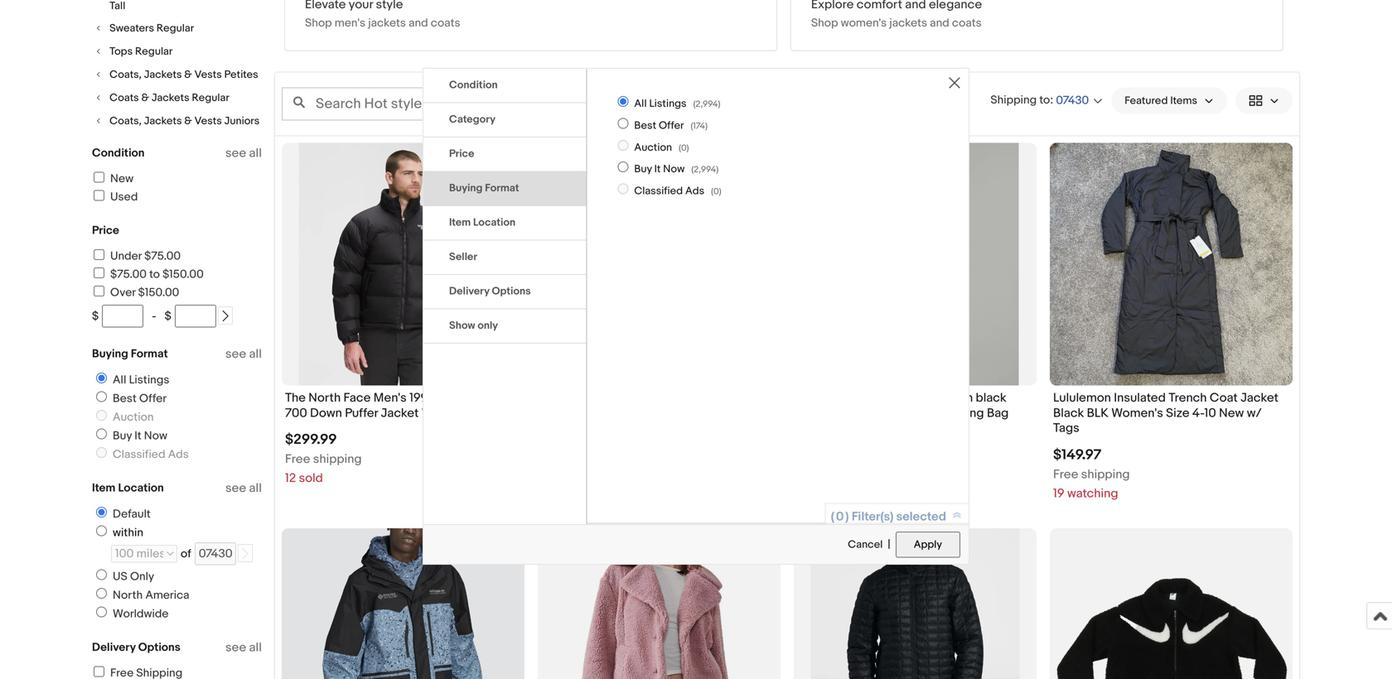 Task type: locate. For each thing, give the bounding box(es) containing it.
0 horizontal spatial and
[[409, 16, 428, 30]]

2,994 for buy it now
[[694, 165, 716, 175]]

2 see from the top
[[225, 347, 246, 362]]

07430 text field
[[195, 543, 236, 566]]

0 vertical spatial price
[[449, 148, 474, 160]]

nwot nike sherpa fleece black white big swoosh womens full zip coat jacket xl image
[[1050, 573, 1293, 680]]

shipping down $299.99
[[313, 452, 362, 467]]

3 see all from the top
[[225, 481, 262, 496]]

listings for bottommost all listings radio
[[129, 373, 169, 387]]

jackets
[[368, 16, 406, 30], [890, 16, 928, 30]]

1 horizontal spatial location
[[473, 216, 516, 229]]

nuptse
[[471, 391, 512, 406]]

buy it now right buy it now radio
[[634, 163, 685, 176]]

US Only radio
[[96, 570, 107, 581]]

1 vertical spatial $150.00
[[138, 286, 179, 300]]

0 horizontal spatial it
[[134, 429, 141, 443]]

coats for shop men's jackets and coats
[[431, 16, 460, 30]]

best up auction link
[[113, 392, 137, 406]]

shop left the women's
[[811, 16, 838, 30]]

see for delivery options
[[225, 641, 246, 656]]

1 see from the top
[[225, 146, 246, 161]]

4 see all from the top
[[225, 641, 262, 656]]

new inside the lululemon insulated trench coat jacket black blk women's size 4-10 new w/ tags
[[1219, 406, 1244, 421]]

see all for item location
[[225, 481, 262, 496]]

location up default
[[118, 482, 164, 496]]

1 vertical spatial classified
[[113, 448, 165, 462]]

sold right 12
[[299, 471, 323, 486]]

tab list
[[424, 69, 586, 344]]

location
[[473, 216, 516, 229], [118, 482, 164, 496]]

1 vertical spatial options
[[138, 641, 181, 655]]

close image
[[949, 77, 961, 89]]

1 vertical spatial best
[[113, 392, 137, 406]]

2020
[[612, 406, 641, 421]]

buy it now
[[634, 163, 685, 176], [113, 429, 167, 443]]

free inside $108.99 free shipping 145 sold
[[541, 452, 566, 467]]

( 2,994 ) up ( 174 )
[[693, 99, 721, 110]]

best left ( 174 )
[[634, 119, 657, 132]]

black
[[457, 406, 488, 421], [1053, 406, 1084, 421]]

free
[[285, 452, 310, 467], [541, 452, 566, 467], [1053, 467, 1079, 482]]

1 vertical spatial format
[[131, 347, 168, 361]]

$108.99
[[541, 432, 592, 449]]

see all button
[[225, 146, 262, 161], [225, 347, 262, 362], [225, 481, 262, 496], [225, 641, 262, 656]]

all up best offer link
[[113, 373, 126, 387]]

all
[[249, 146, 262, 161], [249, 347, 262, 362], [921, 391, 934, 406], [249, 481, 262, 496], [249, 641, 262, 656]]

now up classified ads link
[[144, 429, 167, 443]]

684
[[671, 97, 692, 111]]

1 vertical spatial listings
[[129, 373, 169, 387]]

coats
[[431, 16, 460, 30], [952, 16, 982, 30]]

men's inside the north face men's 1996 retro nuptse 700 down puffer jacket white black nwt
[[374, 391, 407, 406]]

0 vertical spatial now
[[663, 163, 685, 176]]

1 vertical spatial buying format
[[92, 347, 168, 361]]

2 size from the left
[[1166, 406, 1190, 421]]

( for auction
[[679, 143, 681, 154]]

offer for the bottommost best offer option
[[139, 392, 167, 406]]

shipping down $108.99
[[569, 452, 618, 467]]

sold
[[299, 471, 323, 486], [563, 471, 587, 486]]

sold for $108.99
[[563, 471, 587, 486]]

classified ads radio down buy it now option
[[96, 448, 107, 458]]

classified ads radio down buy it now radio
[[618, 184, 629, 194]]

best for the topmost best offer option
[[634, 119, 657, 132]]

north inside the north face men's 1996 retro nuptse 700 down puffer jacket white black nwt
[[309, 391, 341, 406]]

1 horizontal spatial it
[[654, 163, 661, 176]]

1 horizontal spatial auction radio
[[618, 140, 629, 151]]

0 vertical spatial all
[[634, 97, 647, 110]]

jacket down carhartt
[[541, 406, 579, 421]]

duck
[[627, 391, 657, 406]]

Classified Ads radio
[[618, 184, 629, 194], [96, 448, 107, 458]]

classified ads down buy it now link
[[113, 448, 189, 462]]

and right men's
[[409, 16, 428, 30]]

all inside lululemon down for it all vest in black nwt size 6/ lululemon shopping bag
[[921, 391, 934, 406]]

see for item location
[[225, 481, 246, 496]]

item location
[[449, 216, 516, 229], [92, 482, 164, 496]]

and for shop men's jackets and coats
[[409, 16, 428, 30]]

men's up 2020
[[592, 391, 625, 406]]

$75.00 to $150.00 checkbox
[[94, 268, 104, 278]]

offer inside best offer link
[[139, 392, 167, 406]]

new link
[[91, 172, 134, 186]]

0 horizontal spatial down
[[310, 406, 342, 421]]

1 vertical spatial ads
[[168, 448, 189, 462]]

sold inside $108.99 free shipping 145 sold
[[563, 471, 587, 486]]

( for all listings
[[693, 99, 696, 110]]

best offer radio up auction link
[[96, 392, 107, 402]]

0 horizontal spatial buy
[[113, 429, 132, 443]]

jackets inside shop women's jackets and coats text box
[[890, 16, 928, 30]]

item location up "seller"
[[449, 216, 516, 229]]

0 horizontal spatial classified ads radio
[[96, 448, 107, 458]]

cancel button
[[847, 531, 884, 559]]

) for it
[[716, 165, 719, 175]]

now right buy it now radio
[[663, 163, 685, 176]]

buying up "seller"
[[449, 182, 483, 195]]

men's
[[335, 16, 366, 30]]

free up 12
[[285, 452, 310, 467]]

format
[[485, 182, 519, 195], [131, 347, 168, 361]]

2 horizontal spatial lululemon
[[1053, 391, 1111, 406]]

jacket
[[1241, 391, 1279, 406], [381, 406, 419, 421], [541, 406, 579, 421]]

lululemon up 6/
[[797, 391, 855, 406]]

item up "seller"
[[449, 216, 471, 229]]

1 vertical spatial 2,994
[[694, 165, 716, 175]]

all for the right all listings radio
[[634, 97, 647, 110]]

all listings radio up best offer link
[[96, 373, 107, 384]]

free inside the $299.99 free shipping 12 sold
[[285, 452, 310, 467]]

1 horizontal spatial new
[[1219, 406, 1244, 421]]

1 horizontal spatial size
[[1166, 406, 1190, 421]]

buy down auction link
[[113, 429, 132, 443]]

$149.97
[[1053, 447, 1102, 464]]

shop left men's
[[305, 16, 332, 30]]

)
[[718, 99, 721, 110], [705, 121, 708, 132], [687, 143, 689, 154], [716, 165, 719, 175], [719, 187, 722, 197]]

all listings left results
[[634, 97, 687, 110]]

ads down 174
[[685, 185, 705, 198]]

buying format down category at the left top of page
[[449, 182, 519, 195]]

north america
[[113, 589, 189, 603]]

$150.00 right to
[[163, 268, 204, 282]]

down
[[858, 391, 890, 406], [310, 406, 342, 421]]

auction radio up buy it now option
[[96, 410, 107, 421]]

jacket inside the carhartt men's duck detroit winter jacket nwt 2020
[[541, 406, 579, 421]]

1 vertical spatial offer
[[139, 392, 167, 406]]

1 and from the left
[[409, 16, 428, 30]]

see
[[225, 146, 246, 161], [225, 347, 246, 362], [225, 481, 246, 496], [225, 641, 246, 656]]

$150.00 down $75.00 to $150.00
[[138, 286, 179, 300]]

1 see all button from the top
[[225, 146, 262, 161]]

see for condition
[[225, 146, 246, 161]]

men's inside the carhartt men's duck detroit winter jacket nwt 2020
[[592, 391, 625, 406]]

1 horizontal spatial nwt
[[582, 406, 609, 421]]

1 horizontal spatial best offer radio
[[618, 118, 629, 129]]

0 horizontal spatial free
[[285, 452, 310, 467]]

all listings link
[[90, 373, 173, 387]]

price down category at the left top of page
[[449, 148, 474, 160]]

1 horizontal spatial classified ads radio
[[618, 184, 629, 194]]

2,994 up ( 174 )
[[696, 99, 718, 110]]

item
[[449, 216, 471, 229], [92, 482, 116, 496]]

3 nwt from the left
[[797, 406, 824, 421]]

ads for right classified ads radio
[[685, 185, 705, 198]]

6/
[[853, 406, 867, 421]]

format down category at the left top of page
[[485, 182, 519, 195]]

item up default option at the bottom of the page
[[92, 482, 116, 496]]

2 shop from the left
[[811, 16, 838, 30]]

buy it now for buy it now radio
[[634, 163, 685, 176]]

2 horizontal spatial shipping
[[1081, 467, 1130, 482]]

the north face men's 1996 retro nuptse 700 down puffer jacket white black nwt image
[[299, 143, 508, 386]]

0 horizontal spatial now
[[144, 429, 167, 443]]

offer down 684
[[659, 119, 684, 132]]

0 horizontal spatial item
[[92, 482, 116, 496]]

buying format up all listings link on the left bottom of the page
[[92, 347, 168, 361]]

jackets inside shop men's jackets and coats text box
[[368, 16, 406, 30]]

nwt inside the carhartt men's duck detroit winter jacket nwt 2020
[[582, 406, 609, 421]]

0 vertical spatial new
[[110, 172, 134, 186]]

$75.00
[[144, 249, 181, 264], [110, 268, 147, 282]]

and up the close image
[[930, 16, 950, 30]]

1 jackets from the left
[[368, 16, 406, 30]]

1 vertical spatial 0
[[714, 187, 719, 197]]

1 shop from the left
[[305, 16, 332, 30]]

options
[[492, 285, 531, 298], [138, 641, 181, 655]]

0 for auction
[[681, 143, 687, 154]]

item location up default
[[92, 482, 164, 496]]

$ right '-'
[[165, 310, 171, 324]]

all for default
[[249, 481, 262, 496]]

it right buy it now radio
[[654, 163, 661, 176]]

shipping for $108.99
[[569, 452, 618, 467]]

lululemon up the blk
[[1053, 391, 1111, 406]]

all left 684
[[634, 97, 647, 110]]

1 vertical spatial ( 2,994 )
[[692, 165, 719, 175]]

nwt down nuptse
[[491, 406, 518, 421]]

Under $75.00 checkbox
[[94, 249, 104, 260]]

in
[[963, 391, 973, 406]]

it up classified ads link
[[134, 429, 141, 443]]

see all for delivery options
[[225, 641, 262, 656]]

buy it now for buy it now option
[[113, 429, 167, 443]]

1 vertical spatial ( 0 )
[[711, 187, 722, 197]]

see all button for condition
[[225, 146, 262, 161]]

worldwide
[[113, 608, 169, 622]]

men's
[[374, 391, 407, 406], [592, 391, 625, 406]]

2 $ from the left
[[165, 310, 171, 324]]

Best Offer radio
[[618, 118, 629, 129], [96, 392, 107, 402]]

3 see all button from the top
[[225, 481, 262, 496]]

1 vertical spatial north
[[113, 589, 143, 603]]

delivery options up only on the top of page
[[449, 285, 531, 298]]

men's left the 1996
[[374, 391, 407, 406]]

new mens the north face black eco thermoball full zip jacket coat puffer matte image
[[794, 529, 1037, 680]]

( 174 )
[[691, 121, 708, 132]]

see all
[[225, 146, 262, 161], [225, 347, 262, 362], [225, 481, 262, 496], [225, 641, 262, 656]]

america
[[145, 589, 189, 603]]

Default radio
[[96, 507, 107, 518]]

2 men's from the left
[[592, 391, 625, 406]]

0 vertical spatial ads
[[685, 185, 705, 198]]

now for buy it now option
[[144, 429, 167, 443]]

coat
[[1210, 391, 1238, 406]]

-
[[152, 310, 156, 324]]

0 vertical spatial 0
[[681, 143, 687, 154]]

default
[[113, 508, 151, 522]]

2,994
[[696, 99, 718, 110], [694, 165, 716, 175]]

1 horizontal spatial sold
[[563, 471, 587, 486]]

all
[[634, 97, 647, 110], [113, 373, 126, 387]]

classified for right classified ads radio
[[634, 185, 683, 198]]

shipping inside $149.97 free shipping 19 watching
[[1081, 467, 1130, 482]]

0 horizontal spatial shipping
[[313, 452, 362, 467]]

new down coat
[[1219, 406, 1244, 421]]

jacket up w/
[[1241, 391, 1279, 406]]

Maximum Value text field
[[175, 305, 216, 328]]

$
[[92, 310, 99, 324], [165, 310, 171, 324]]

listings left results
[[649, 97, 687, 110]]

3 see from the top
[[225, 481, 246, 496]]

0 vertical spatial buy
[[634, 163, 652, 176]]

0 horizontal spatial jacket
[[381, 406, 419, 421]]

down right 700
[[310, 406, 342, 421]]

1 horizontal spatial buy it now
[[634, 163, 685, 176]]

1 horizontal spatial buying format
[[449, 182, 519, 195]]

0 horizontal spatial $
[[92, 310, 99, 324]]

jackets for women's
[[890, 16, 928, 30]]

1 vertical spatial location
[[118, 482, 164, 496]]

2 horizontal spatial jacket
[[1241, 391, 1279, 406]]

0 vertical spatial delivery options
[[449, 285, 531, 298]]

over $150.00 link
[[91, 286, 179, 300]]

0 horizontal spatial condition
[[92, 146, 145, 160]]

delivery options down worldwide
[[92, 641, 181, 655]]

0 vertical spatial format
[[485, 182, 519, 195]]

$75.00 down under
[[110, 268, 147, 282]]

classified
[[634, 185, 683, 198], [113, 448, 165, 462]]

auction up buy it now link
[[113, 411, 154, 425]]

buy for buy it now radio
[[634, 163, 652, 176]]

format up all listings link on the left bottom of the page
[[131, 347, 168, 361]]

all listings up best offer link
[[113, 373, 169, 387]]

new up used at the top of the page
[[110, 172, 134, 186]]

over
[[110, 286, 136, 300]]

0 vertical spatial buying format
[[449, 182, 519, 195]]

0 vertical spatial offer
[[659, 119, 684, 132]]

shipping inside the $299.99 free shipping 12 sold
[[313, 452, 362, 467]]

Free Shipping checkbox
[[94, 667, 104, 678]]

north america link
[[90, 588, 193, 603]]

lululemon inside the lululemon insulated trench coat jacket black blk women's size 4-10 new w/ tags
[[1053, 391, 1111, 406]]

north
[[309, 391, 341, 406], [113, 589, 143, 603]]

2 black from the left
[[1053, 406, 1084, 421]]

shopping
[[930, 406, 984, 421]]

location up "seller"
[[473, 216, 516, 229]]

2 see all from the top
[[225, 347, 262, 362]]

shipping up watching
[[1081, 467, 1130, 482]]

0 horizontal spatial size
[[827, 406, 851, 421]]

all for new
[[249, 146, 262, 161]]

offer down all listings link on the left bottom of the page
[[139, 392, 167, 406]]

0 horizontal spatial best offer radio
[[96, 392, 107, 402]]

black down nuptse
[[457, 406, 488, 421]]

2 horizontal spatial free
[[1053, 467, 1079, 482]]

0 horizontal spatial classified ads
[[113, 448, 189, 462]]

carhartt men's duck detroit winter jacket nwt 2020 image
[[571, 143, 747, 386]]

( 2,994 ) for buy it now
[[692, 165, 719, 175]]

2,994 down 174
[[694, 165, 716, 175]]

1 horizontal spatial condition
[[449, 79, 498, 92]]

see for buying format
[[225, 347, 246, 362]]

price up under $75.00 checkbox
[[92, 224, 119, 238]]

1 horizontal spatial all
[[634, 97, 647, 110]]

$ down over $150.00 'checkbox'
[[92, 310, 99, 324]]

1 horizontal spatial best offer
[[634, 119, 684, 132]]

the north face men's 1996 retro nuptse 700 down puffer jacket white black nwt link
[[285, 391, 521, 425]]

listings up best offer link
[[129, 373, 169, 387]]

1 vertical spatial all
[[113, 373, 126, 387]]

free people womens joplin faux fur warm teddy coat outerwear bhfo 3310 image
[[538, 529, 781, 680]]

free inside $149.97 free shipping 19 watching
[[1053, 467, 1079, 482]]

buying format
[[449, 182, 519, 195], [92, 347, 168, 361]]

the north face men's 1996 retro nuptse 700 down puffer jacket white black nwt
[[285, 391, 518, 421]]

delivery up show only
[[449, 285, 490, 298]]

options up only on the top of page
[[492, 285, 531, 298]]

tab list containing condition
[[424, 69, 586, 344]]

2,994 for all listings
[[696, 99, 718, 110]]

$75.00 up $75.00 to $150.00
[[144, 249, 181, 264]]

jacket inside the north face men's 1996 retro nuptse 700 down puffer jacket white black nwt
[[381, 406, 419, 421]]

2 jackets from the left
[[890, 16, 928, 30]]

0 horizontal spatial buying format
[[92, 347, 168, 361]]

see all button for item location
[[225, 481, 262, 496]]

0 vertical spatial best
[[634, 119, 657, 132]]

buy
[[634, 163, 652, 176], [113, 429, 132, 443]]

carhartt men's duck detroit winter jacket nwt 2020
[[541, 391, 739, 421]]

1 horizontal spatial auction
[[634, 141, 672, 154]]

lululemon
[[797, 391, 855, 406], [1053, 391, 1111, 406], [869, 406, 927, 421]]

best offer for the topmost best offer option
[[634, 119, 684, 132]]

0 horizontal spatial lululemon
[[797, 391, 855, 406]]

options down worldwide
[[138, 641, 181, 655]]

0 horizontal spatial coats
[[431, 16, 460, 30]]

buy it now up classified ads link
[[113, 429, 167, 443]]

nwt left 6/
[[797, 406, 824, 421]]

lululemon down for it all vest in black nwt size 6/ lululemon shopping bag
[[797, 391, 1009, 421]]

format inside tab list
[[485, 182, 519, 195]]

jackets right the women's
[[890, 16, 928, 30]]

classified for the bottom classified ads radio
[[113, 448, 165, 462]]

( 0 ) for auction
[[679, 143, 689, 154]]

lululemon insulated trench coat jacket black blk women's size 4-10 new w/ tags image
[[1050, 143, 1293, 386]]

4 see all button from the top
[[225, 641, 262, 656]]

0 for classified ads
[[714, 187, 719, 197]]

0 horizontal spatial ( 0 )
[[679, 143, 689, 154]]

2 see all button from the top
[[225, 347, 262, 362]]

Auction radio
[[618, 140, 629, 151], [96, 410, 107, 421]]

within radio
[[96, 526, 107, 537]]

1 see all from the top
[[225, 146, 262, 161]]

Buy It Now radio
[[96, 429, 107, 440]]

4 see from the top
[[225, 641, 246, 656]]

shop for shop women's jackets and coats
[[811, 16, 838, 30]]

2 coats from the left
[[952, 16, 982, 30]]

1 horizontal spatial jacket
[[541, 406, 579, 421]]

down up 6/
[[858, 391, 890, 406]]

0 vertical spatial it
[[654, 163, 661, 176]]

1 vertical spatial buy
[[113, 429, 132, 443]]

sold right '145'
[[563, 471, 587, 486]]

0 vertical spatial classified
[[634, 185, 683, 198]]

nwt left 2020
[[582, 406, 609, 421]]

over $150.00
[[110, 286, 179, 300]]

0 horizontal spatial new
[[110, 172, 134, 186]]

0 horizontal spatial best offer
[[113, 392, 167, 406]]

item inside tab list
[[449, 216, 471, 229]]

buying up all listings link on the left bottom of the page
[[92, 347, 128, 361]]

$299.99
[[285, 432, 337, 449]]

delivery options
[[449, 285, 531, 298], [92, 641, 181, 655]]

1 vertical spatial $75.00
[[110, 268, 147, 282]]

1 horizontal spatial free
[[541, 452, 566, 467]]

1 horizontal spatial buying
[[449, 182, 483, 195]]

1 horizontal spatial classified
[[634, 185, 683, 198]]

size left 6/
[[827, 406, 851, 421]]

1 nwt from the left
[[491, 406, 518, 421]]

0
[[681, 143, 687, 154], [714, 187, 719, 197]]

classified ads down ( 174 )
[[634, 185, 705, 198]]

auction radio up buy it now radio
[[618, 140, 629, 151]]

buy right buy it now radio
[[634, 163, 652, 176]]

1 $ from the left
[[92, 310, 99, 324]]

0 horizontal spatial 0
[[681, 143, 687, 154]]

lululemon down the for
[[869, 406, 927, 421]]

( 2,994 ) down 174
[[692, 165, 719, 175]]

shipping for $299.99
[[313, 452, 362, 467]]

0 vertical spatial location
[[473, 216, 516, 229]]

shipping inside $108.99 free shipping 145 sold
[[569, 452, 618, 467]]

0 vertical spatial all listings radio
[[618, 96, 629, 107]]

2 sold from the left
[[563, 471, 587, 486]]

w/
[[1247, 406, 1262, 421]]

free up the 19
[[1053, 467, 1079, 482]]

0 horizontal spatial item location
[[92, 482, 164, 496]]

lululemon down for it all vest in black nwt size 6/ lululemon shopping bag image
[[812, 143, 1019, 386]]

1 horizontal spatial down
[[858, 391, 890, 406]]

watching
[[1068, 486, 1119, 501]]

auction down 684
[[634, 141, 672, 154]]

1 black from the left
[[457, 406, 488, 421]]

Buy It Now radio
[[618, 162, 629, 173]]

1 sold from the left
[[299, 471, 323, 486]]

north right 'the'
[[309, 391, 341, 406]]

show
[[449, 320, 475, 332]]

( for best offer
[[691, 121, 693, 132]]

delivery up free shipping option
[[92, 641, 136, 655]]

all listings radio left 684
[[618, 96, 629, 107]]

All Listings radio
[[618, 96, 629, 107], [96, 373, 107, 384]]

jacket down the 1996
[[381, 406, 419, 421]]

buy it now link
[[90, 429, 171, 443]]

free up '145'
[[541, 452, 566, 467]]

0 horizontal spatial best
[[113, 392, 137, 406]]

jackets right men's
[[368, 16, 406, 30]]

Over $150.00 checkbox
[[94, 286, 104, 297]]

1 men's from the left
[[374, 391, 407, 406]]

0 horizontal spatial auction
[[113, 411, 154, 425]]

size down trench
[[1166, 406, 1190, 421]]

condition up new link
[[92, 146, 145, 160]]

2 nwt from the left
[[582, 406, 609, 421]]

$ for maximum value text field
[[165, 310, 171, 324]]

( 0 )
[[679, 143, 689, 154], [711, 187, 722, 197]]

best offer down all listings link on the left bottom of the page
[[113, 392, 167, 406]]

1 horizontal spatial all listings
[[634, 97, 687, 110]]

2 and from the left
[[930, 16, 950, 30]]

all for all listings
[[249, 347, 262, 362]]

0 horizontal spatial listings
[[129, 373, 169, 387]]

1 horizontal spatial format
[[485, 182, 519, 195]]

north up "worldwide" link
[[113, 589, 143, 603]]

best offer radio up buy it now radio
[[618, 118, 629, 129]]

all listings for bottommost all listings radio
[[113, 373, 169, 387]]

best offer down 684
[[634, 119, 684, 132]]

1 vertical spatial price
[[92, 224, 119, 238]]

ads down buy it now link
[[168, 448, 189, 462]]

1 horizontal spatial black
[[1053, 406, 1084, 421]]

best offer
[[634, 119, 684, 132], [113, 392, 167, 406]]

free for $299.99
[[285, 452, 310, 467]]

1 horizontal spatial men's
[[592, 391, 625, 406]]

free for $108.99
[[541, 452, 566, 467]]

0 horizontal spatial nwt
[[491, 406, 518, 421]]

all listings
[[634, 97, 687, 110], [113, 373, 169, 387]]

under $75.00 link
[[91, 249, 181, 264]]

1 size from the left
[[827, 406, 851, 421]]

1 coats from the left
[[431, 16, 460, 30]]

black up the tags
[[1053, 406, 1084, 421]]

see all for buying format
[[225, 347, 262, 362]]

1 horizontal spatial buy
[[634, 163, 652, 176]]

sold inside the $299.99 free shipping 12 sold
[[299, 471, 323, 486]]

) for listings
[[718, 99, 721, 110]]

0 horizontal spatial jackets
[[368, 16, 406, 30]]

0 vertical spatial all listings
[[634, 97, 687, 110]]



Task type: vqa. For each thing, say whether or not it's contained in the screenshot.
1st model: from the top
no



Task type: describe. For each thing, give the bounding box(es) containing it.
black inside the north face men's 1996 retro nuptse 700 down puffer jacket white black nwt
[[457, 406, 488, 421]]

700
[[285, 406, 307, 421]]

it for buy it now radio
[[654, 163, 661, 176]]

jackets for men's
[[368, 16, 406, 30]]

go image
[[239, 548, 251, 560]]

black inside the lululemon insulated trench coat jacket black blk women's size 4-10 new w/ tags
[[1053, 406, 1084, 421]]

1 vertical spatial all listings radio
[[96, 373, 107, 384]]

145
[[541, 471, 560, 486]]

$299.99 free shipping 12 sold
[[285, 432, 362, 486]]

0 horizontal spatial location
[[118, 482, 164, 496]]

1 horizontal spatial delivery options
[[449, 285, 531, 298]]

( 0 ) for classified ads
[[711, 187, 722, 197]]

show only
[[449, 320, 498, 332]]

the
[[285, 391, 306, 406]]

free for $149.97
[[1053, 467, 1079, 482]]

0 horizontal spatial options
[[138, 641, 181, 655]]

1 vertical spatial best offer radio
[[96, 392, 107, 402]]

results
[[695, 97, 734, 111]]

size inside lululemon down for it all vest in black nwt size 6/ lululemon shopping bag
[[827, 406, 851, 421]]

( for classified ads
[[711, 187, 714, 197]]

size inside the lululemon insulated trench coat jacket black blk women's size 4-10 new w/ tags
[[1166, 406, 1190, 421]]

coats for shop women's jackets and coats
[[952, 16, 982, 30]]

$108.99 free shipping 145 sold
[[541, 432, 618, 486]]

now for buy it now radio
[[663, 163, 685, 176]]

Used checkbox
[[94, 190, 104, 201]]

nwt inside lululemon down for it all vest in black nwt size 6/ lululemon shopping bag
[[797, 406, 824, 421]]

us
[[113, 570, 128, 584]]

1 vertical spatial buying
[[92, 347, 128, 361]]

0 vertical spatial $150.00
[[163, 268, 204, 282]]

all for bottommost all listings radio
[[113, 373, 126, 387]]

shipping for $149.97
[[1081, 467, 1130, 482]]

listings for the right all listings radio
[[649, 97, 687, 110]]

item location inside tab list
[[449, 216, 516, 229]]

offer for the topmost best offer option
[[659, 119, 684, 132]]

worldwide link
[[90, 607, 172, 622]]

jacket inside the lululemon insulated trench coat jacket black blk women's size 4-10 new w/ tags
[[1241, 391, 1279, 406]]

shop for shop men's jackets and coats
[[305, 16, 332, 30]]

0 horizontal spatial format
[[131, 347, 168, 361]]

1996
[[410, 391, 435, 406]]

1 horizontal spatial options
[[492, 285, 531, 298]]

carhartt men's duck detroit winter jacket nwt 2020 link
[[541, 391, 777, 425]]

see all button for buying format
[[225, 347, 262, 362]]

only
[[130, 570, 154, 584]]

1 vertical spatial classified ads radio
[[96, 448, 107, 458]]

( for buy it now
[[692, 165, 694, 175]]

Minimum Value text field
[[102, 305, 144, 328]]

adidas adventure winter allover print gore-tex jacket image
[[282, 529, 525, 680]]

down inside the north face men's 1996 retro nuptse 700 down puffer jacket white black nwt
[[310, 406, 342, 421]]

within
[[113, 526, 143, 540]]

and for shop women's jackets and coats
[[930, 16, 950, 30]]

$149.97 free shipping 19 watching
[[1053, 447, 1130, 501]]

used
[[110, 190, 138, 204]]

down inside lululemon down for it all vest in black nwt size 6/ lululemon shopping bag
[[858, 391, 890, 406]]

12
[[285, 471, 296, 486]]

lululemon down for it all vest in black nwt size 6/ lululemon shopping bag link
[[797, 391, 1034, 425]]

under $75.00
[[110, 249, 181, 264]]

1 vertical spatial item location
[[92, 482, 164, 496]]

Worldwide radio
[[96, 607, 107, 618]]

1 vertical spatial item
[[92, 482, 116, 496]]

shop women's jackets and coats
[[811, 16, 982, 30]]

category
[[449, 113, 496, 126]]

0 horizontal spatial delivery
[[92, 641, 136, 655]]

for
[[893, 391, 908, 406]]

Apply submit
[[896, 532, 961, 558]]

10
[[1205, 406, 1217, 421]]

tags
[[1053, 421, 1080, 436]]

cancel
[[848, 539, 883, 551]]

see all button for delivery options
[[225, 641, 262, 656]]

used link
[[91, 190, 138, 204]]

0 vertical spatial auction radio
[[618, 140, 629, 151]]

0 vertical spatial best offer radio
[[618, 118, 629, 129]]

North America radio
[[96, 588, 107, 599]]

lululemon for lululemon down for it all vest in black nwt size 6/ lululemon shopping bag
[[797, 391, 855, 406]]

winter
[[702, 391, 739, 406]]

buying inside tab list
[[449, 182, 483, 195]]

black
[[976, 391, 1007, 406]]

Shop women's jackets and coats text field
[[791, 0, 1283, 50]]

4-
[[1193, 406, 1205, 421]]

best offer for the bottommost best offer option
[[113, 392, 167, 406]]

vest
[[936, 391, 961, 406]]

sold for $299.99
[[299, 471, 323, 486]]

174
[[693, 121, 705, 132]]

detroit
[[660, 391, 699, 406]]

lululemon insulated trench coat jacket black blk women's size 4-10 new w/ tags
[[1053, 391, 1279, 436]]

auction for auction option to the bottom
[[113, 411, 154, 425]]

1 horizontal spatial lululemon
[[869, 406, 927, 421]]

of
[[181, 547, 191, 562]]

women's
[[841, 16, 887, 30]]

shop men's jackets and coats link
[[285, 0, 777, 50]]

684 results
[[671, 97, 734, 111]]

auction link
[[90, 410, 157, 425]]

0 horizontal spatial price
[[92, 224, 119, 238]]

seller
[[449, 251, 477, 264]]

condition inside tab list
[[449, 79, 498, 92]]

default link
[[90, 507, 154, 522]]

it for buy it now option
[[134, 429, 141, 443]]

trench
[[1169, 391, 1207, 406]]

it
[[911, 391, 918, 406]]

puffer
[[345, 406, 378, 421]]

north inside north america link
[[113, 589, 143, 603]]

face
[[344, 391, 371, 406]]

shop women's jackets and coats link
[[791, 0, 1283, 50]]

blk
[[1087, 406, 1109, 421]]

1 horizontal spatial classified ads
[[634, 185, 705, 198]]

New checkbox
[[94, 172, 104, 183]]

0 vertical spatial delivery
[[449, 285, 490, 298]]

shop men's jackets and coats
[[305, 16, 460, 30]]

lululemon insulated trench coat jacket black blk women's size 4-10 new w/ tags link
[[1053, 391, 1290, 440]]

bag
[[987, 406, 1009, 421]]

best for the bottommost best offer option
[[113, 392, 137, 406]]

us only
[[113, 570, 154, 584]]

lululemon for lululemon insulated trench coat jacket black blk women's size 4-10 new w/ tags
[[1053, 391, 1111, 406]]

us only link
[[90, 570, 158, 584]]

0 horizontal spatial delivery options
[[92, 641, 181, 655]]

auction for auction option to the top
[[634, 141, 672, 154]]

all listings for the right all listings radio
[[634, 97, 687, 110]]

Shop men's jackets and coats text field
[[285, 0, 777, 50]]

1 horizontal spatial all listings radio
[[618, 96, 629, 107]]

see all for condition
[[225, 146, 262, 161]]

19
[[1053, 486, 1065, 501]]

retro
[[437, 391, 468, 406]]

) for ads
[[719, 187, 722, 197]]

insulated
[[1114, 391, 1166, 406]]

ads for the bottom classified ads radio
[[168, 448, 189, 462]]

classified ads link
[[90, 448, 192, 462]]

women's
[[1112, 406, 1164, 421]]

under
[[110, 249, 142, 264]]

0 vertical spatial $75.00
[[144, 249, 181, 264]]

( 2,994 ) for all listings
[[693, 99, 721, 110]]

$75.00 to $150.00 link
[[91, 268, 204, 282]]

carhartt
[[541, 391, 589, 406]]

$ for minimum value text field
[[92, 310, 99, 324]]

submit price range image
[[219, 311, 231, 322]]

1 vertical spatial classified ads
[[113, 448, 189, 462]]

nwt inside the north face men's 1996 retro nuptse 700 down puffer jacket white black nwt
[[491, 406, 518, 421]]

best offer link
[[90, 392, 170, 406]]

to
[[149, 268, 160, 282]]

only
[[478, 320, 498, 332]]

white
[[422, 406, 454, 421]]

$75.00 to $150.00
[[110, 268, 204, 282]]

) for offer
[[705, 121, 708, 132]]

buy for buy it now option
[[113, 429, 132, 443]]

1 vertical spatial auction radio
[[96, 410, 107, 421]]



